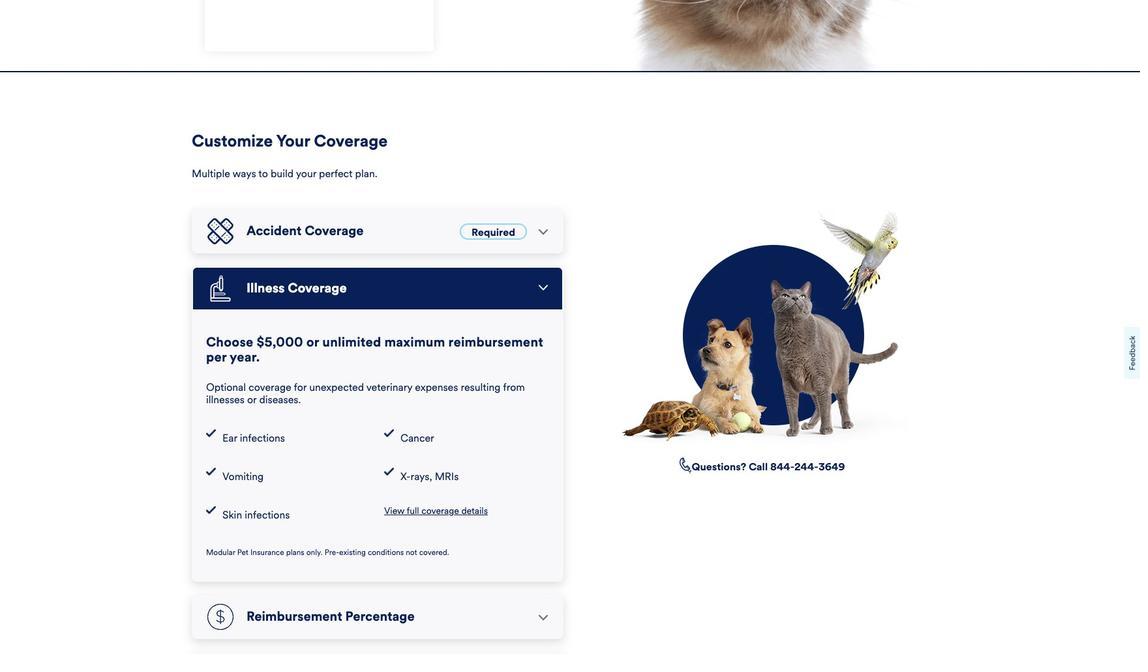 Task type: describe. For each thing, give the bounding box(es) containing it.
pet
[[237, 549, 248, 558]]

questions? call 844-244-3649
[[692, 462, 845, 474]]

only.
[[306, 549, 323, 558]]

coverage inside optional coverage for unexpected veterinary expenses resulting                   from illnesses or diseases.
[[249, 382, 291, 394]]

ear
[[222, 433, 237, 445]]

0 vertical spatial coverage
[[314, 131, 388, 151]]

illness
[[247, 281, 285, 297]]

check mark image for ear infections
[[206, 430, 216, 438]]

optional
[[206, 382, 246, 394]]

build
[[271, 168, 294, 180]]

choose
[[206, 335, 253, 351]]

reimbursement percentage
[[247, 610, 415, 626]]

insurance
[[250, 549, 284, 558]]

vomiting
[[222, 471, 264, 484]]

optional coverage for unexpected veterinary expenses resulting                   from illnesses or diseases.
[[206, 382, 525, 407]]

infections for skin infections
[[245, 510, 290, 522]]

multiple
[[192, 168, 230, 180]]

x-rays, mris
[[401, 471, 459, 484]]

maximum
[[385, 335, 445, 351]]

plans
[[286, 549, 304, 558]]

pre-
[[325, 549, 339, 558]]

from
[[503, 382, 525, 394]]

modular
[[206, 549, 235, 558]]

coverage for accident coverage
[[305, 223, 364, 240]]

view full coverage details
[[384, 507, 488, 518]]

check mark image for skin infections
[[206, 507, 216, 515]]

conditions
[[368, 549, 404, 558]]

plan.
[[355, 168, 377, 180]]

1 vertical spatial coverage
[[422, 507, 459, 518]]

skin
[[222, 510, 242, 522]]

for
[[294, 382, 307, 394]]

your
[[296, 168, 316, 180]]

existing
[[339, 549, 366, 558]]

multiple ways to build your perfect plan.
[[192, 168, 377, 180]]

accident coverage
[[247, 223, 364, 240]]

rays,
[[411, 471, 432, 484]]

reimbursement
[[247, 610, 342, 626]]

expenses
[[415, 382, 458, 394]]

3649
[[819, 462, 845, 474]]

percentage
[[345, 610, 415, 626]]

not
[[406, 549, 417, 558]]

844-244-3649 link
[[770, 462, 845, 474]]

choose $5,000 or unlimited maximum reimbursement per year.
[[206, 335, 543, 366]]



Task type: locate. For each thing, give the bounding box(es) containing it.
infections right ear
[[240, 433, 285, 445]]

1 vertical spatial infections
[[245, 510, 290, 522]]

accident
[[247, 223, 302, 240]]

0 vertical spatial or
[[306, 335, 319, 351]]

coverage
[[249, 382, 291, 394], [422, 507, 459, 518]]

reimbursement
[[449, 335, 543, 351]]

infections right skin
[[245, 510, 290, 522]]

844-
[[770, 462, 795, 474]]

$5,000
[[257, 335, 303, 351]]

mris
[[435, 471, 459, 484]]

0 vertical spatial infections
[[240, 433, 285, 445]]

year.
[[230, 350, 260, 366]]

check mark image
[[384, 469, 394, 476]]

coverage left for at the left
[[249, 382, 291, 394]]

details
[[461, 507, 488, 518]]

or
[[306, 335, 319, 351], [247, 394, 257, 407]]

unlimited
[[322, 335, 381, 351]]

perfect
[[319, 168, 353, 180]]

check mark image left ear
[[206, 430, 216, 438]]

check mark image left vomiting
[[206, 469, 216, 476]]

ways
[[233, 168, 256, 180]]

244-
[[794, 462, 819, 474]]

required
[[472, 226, 515, 239]]

infections for ear infections
[[240, 433, 285, 445]]

infections
[[240, 433, 285, 445], [245, 510, 290, 522]]

coverage for illness coverage
[[288, 281, 347, 297]]

coverage
[[314, 131, 388, 151], [305, 223, 364, 240], [288, 281, 347, 297]]

cancer
[[401, 433, 434, 445]]

1 horizontal spatial or
[[306, 335, 319, 351]]

coverage right full
[[422, 507, 459, 518]]

full
[[407, 507, 419, 518]]

1 horizontal spatial coverage
[[422, 507, 459, 518]]

illness coverage
[[247, 281, 347, 297]]

x-
[[401, 471, 411, 484]]

1 vertical spatial coverage
[[305, 223, 364, 240]]

coverage right the illness at the left top of the page
[[288, 281, 347, 297]]

0 horizontal spatial coverage
[[249, 382, 291, 394]]

call
[[749, 462, 768, 474]]

veterinary
[[366, 382, 412, 394]]

or right illnesses
[[247, 394, 257, 407]]

1 vertical spatial or
[[247, 394, 257, 407]]

view
[[384, 507, 405, 518]]

questions?
[[692, 462, 746, 474]]

resulting
[[461, 382, 501, 394]]

illnesses
[[206, 394, 245, 407]]

or right "$5,000"
[[306, 335, 319, 351]]

skin infections
[[222, 510, 290, 522]]

check mark image left the 'cancer'
[[384, 430, 394, 438]]

coverage down perfect
[[305, 223, 364, 240]]

or inside optional coverage for unexpected veterinary expenses resulting                   from illnesses or diseases.
[[247, 394, 257, 407]]

per
[[206, 350, 227, 366]]

unexpected
[[309, 382, 364, 394]]

ear infections
[[222, 433, 285, 445]]

or inside choose $5,000 or unlimited maximum reimbursement per year.
[[306, 335, 319, 351]]

to
[[259, 168, 268, 180]]

your
[[276, 131, 310, 151]]

customize your coverage
[[192, 131, 388, 151]]

customize
[[192, 131, 273, 151]]

diseases.
[[259, 394, 301, 407]]

check mark image
[[206, 430, 216, 438], [384, 430, 394, 438], [206, 469, 216, 476], [206, 507, 216, 515]]

check mark image for vomiting
[[206, 469, 216, 476]]

0 vertical spatial coverage
[[249, 382, 291, 394]]

modular pet insurance plans only. pre-existing conditions not                   covered.
[[206, 549, 449, 558]]

check mark image left skin
[[206, 507, 216, 515]]

2 vertical spatial coverage
[[288, 281, 347, 297]]

view full coverage details link
[[384, 507, 488, 518]]

check mark image for cancer
[[384, 430, 394, 438]]

covered.
[[419, 549, 449, 558]]

0 horizontal spatial or
[[247, 394, 257, 407]]

coverage up perfect
[[314, 131, 388, 151]]



Task type: vqa. For each thing, say whether or not it's contained in the screenshot.
top the infections
yes



